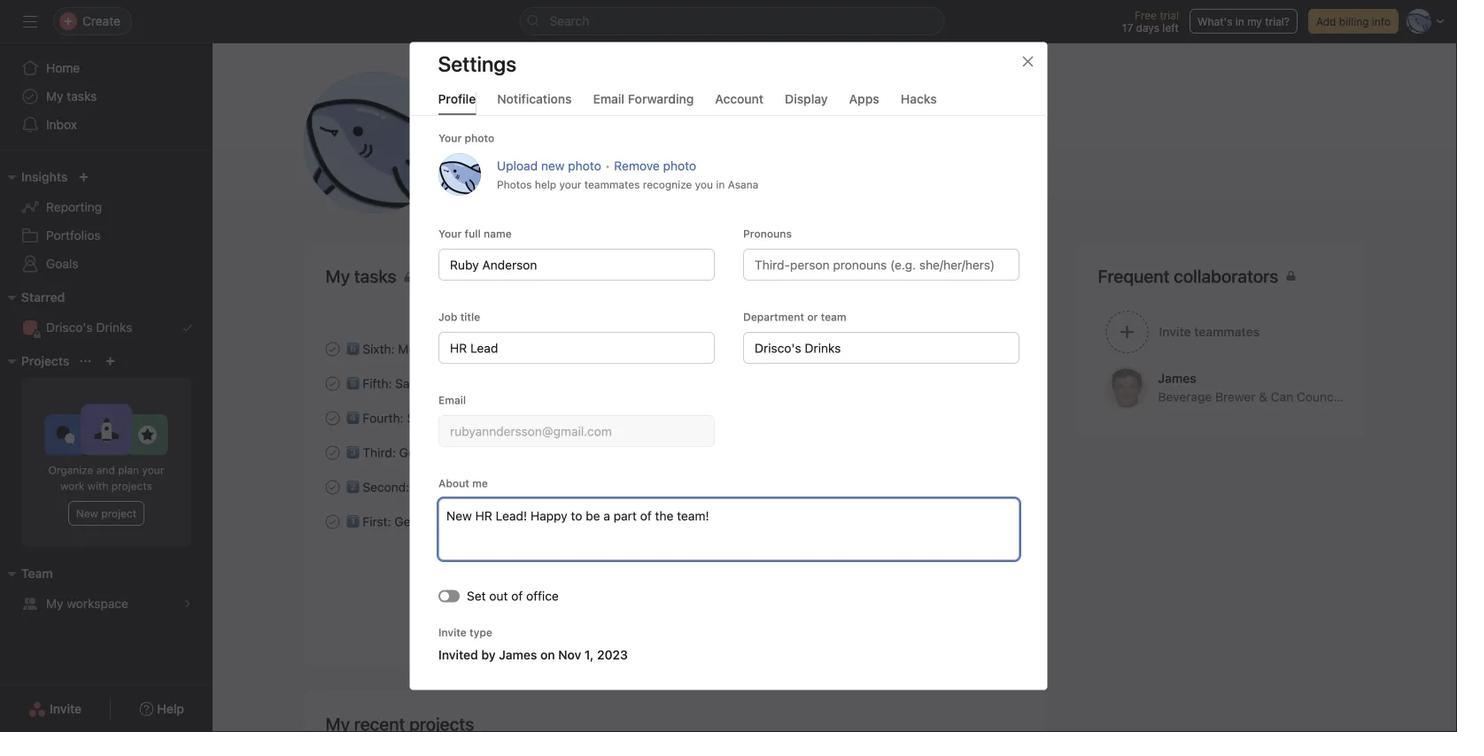 Task type: vqa. For each thing, say whether or not it's contained in the screenshot.
Sent
no



Task type: describe. For each thing, give the bounding box(es) containing it.
1 vertical spatial you
[[585, 480, 606, 494]]

starred button
[[0, 287, 65, 308]]

free
[[1135, 9, 1157, 21]]

your for your photo
[[438, 228, 461, 240]]

new
[[541, 158, 564, 173]]

james inside james beverage brewer & can councilor
[[1158, 371, 1196, 386]]

third:
[[363, 445, 396, 460]]

tasks inside view all tasks 'button'
[[991, 270, 1017, 283]]

drisco's drinks
[[46, 320, 132, 335]]

layout
[[462, 480, 497, 494]]

1 vertical spatial of
[[511, 589, 522, 604]]

department or team
[[743, 311, 846, 323]]

you inside the upload new photo • remove photo photos help your teammates recognize you in asana
[[695, 178, 713, 191]]

5️⃣ fifth: save time by collaborating in asana
[[347, 376, 598, 391]]

my workspace
[[46, 597, 128, 611]]

view all tasks button
[[942, 264, 1025, 289]]

my tasks
[[46, 89, 97, 104]]

upload new photo • remove photo photos help your teammates recognize you in asana
[[496, 158, 758, 191]]

manageable
[[463, 342, 533, 356]]

1,
[[584, 648, 593, 662]]

tuesday for 1️⃣ first: get started using my tasks
[[984, 516, 1025, 528]]

account
[[715, 92, 764, 106]]

about me
[[438, 477, 487, 490]]

info
[[1372, 15, 1391, 27]]

name
[[483, 228, 511, 240]]

in inside the upload new photo • remove photo photos help your teammates recognize you in asana
[[716, 178, 724, 191]]

&
[[1259, 390, 1267, 404]]

all
[[977, 270, 988, 283]]

insights element
[[0, 161, 213, 282]]

4️⃣ fourth: stay on top of incoming work
[[347, 411, 573, 425]]

save
[[395, 376, 423, 391]]

organized
[[423, 445, 480, 460]]

2️⃣ second: find the layout that's right for you
[[347, 480, 606, 494]]

4️⃣
[[347, 411, 359, 425]]

or
[[807, 311, 817, 323]]

your photo
[[438, 132, 494, 144]]

set
[[466, 589, 485, 604]]

completed image for 5️⃣
[[322, 373, 343, 395]]

portfolios link
[[11, 221, 202, 250]]

tuesday button for 6️⃣ sixth: make work manageable
[[984, 343, 1025, 356]]

councilor
[[1297, 390, 1351, 404]]

asana inside the upload new photo • remove photo photos help your teammates recognize you in asana
[[727, 178, 758, 191]]

starred element
[[0, 282, 213, 345]]

6️⃣ sixth: make work manageable
[[347, 342, 533, 356]]

inbox link
[[11, 111, 202, 139]]

organize and plan your work with projects
[[48, 464, 164, 492]]

edit profile button
[[477, 168, 562, 200]]

view all tasks
[[950, 270, 1017, 283]]

hacks button
[[901, 92, 937, 115]]

department
[[743, 311, 804, 323]]

trial?
[[1265, 15, 1290, 27]]

recognize
[[642, 178, 692, 191]]

apps
[[849, 92, 879, 106]]

completed checkbox for 3️⃣
[[322, 442, 343, 464]]

my workspace link
[[11, 590, 202, 618]]

sections
[[510, 445, 558, 460]]

completed image for 6️⃣
[[322, 339, 343, 360]]

full
[[464, 228, 480, 240]]

view
[[950, 270, 974, 283]]

insights button
[[0, 167, 68, 188]]

free trial 17 days left
[[1122, 9, 1179, 34]]

teams element
[[0, 558, 213, 622]]

forwarding
[[628, 92, 694, 106]]

global element
[[0, 43, 213, 150]]

0 vertical spatial of
[[475, 411, 487, 425]]

completed checkbox for 1️⃣
[[322, 512, 343, 533]]

tuesday for 6️⃣ sixth: make work manageable
[[984, 343, 1025, 356]]

for
[[566, 480, 582, 494]]

drisco's drinks link
[[11, 314, 202, 342]]

display
[[785, 92, 828, 106]]

1 vertical spatial my
[[497, 514, 514, 529]]

my for my workspace
[[46, 597, 63, 611]]

by inside invite type invited by james on nov 1, 2023
[[481, 648, 495, 662]]

get for first:
[[394, 514, 415, 529]]

completed checkbox for 4️⃣
[[322, 408, 343, 429]]

portfolios
[[46, 228, 101, 243]]

1 vertical spatial asana
[[563, 376, 598, 391]]

tuesday button for 1️⃣ first: get started using my tasks
[[984, 516, 1025, 528]]

edit
[[488, 176, 511, 191]]

james beverage brewer & can councilor
[[1158, 371, 1351, 404]]

beverage
[[1158, 390, 1212, 404]]

completed image for 4️⃣
[[322, 408, 343, 429]]

1️⃣ first: get started using my tasks
[[347, 514, 548, 529]]

my
[[1247, 15, 1262, 27]]

time
[[426, 376, 451, 391]]

1 horizontal spatial photo
[[568, 158, 601, 173]]

5️⃣
[[347, 376, 359, 391]]

notifications
[[497, 92, 572, 106]]

job
[[438, 311, 457, 323]]

17
[[1122, 21, 1133, 34]]

inbox
[[46, 117, 77, 132]]

invited
[[438, 648, 478, 662]]

home
[[46, 61, 80, 75]]

your inside the upload new photo • remove photo photos help your teammates recognize you in asana
[[559, 178, 581, 191]]

1 horizontal spatial with
[[483, 445, 507, 460]]

•
[[604, 158, 610, 173]]

frequent collaborators
[[1098, 266, 1278, 287]]

and
[[96, 464, 115, 477]]

upload new photo button
[[496, 158, 601, 173]]

2023
[[597, 648, 627, 662]]

invite for invite
[[50, 702, 82, 717]]

ja
[[1119, 380, 1134, 397]]

insights
[[21, 170, 68, 184]]

hr
[[495, 137, 512, 152]]

work inside 'organize and plan your work with projects'
[[60, 480, 85, 492]]

organize
[[48, 464, 93, 477]]

job title
[[438, 311, 480, 323]]

completed checkbox for 6️⃣
[[322, 339, 343, 360]]

collaborating
[[472, 376, 546, 391]]



Task type: locate. For each thing, give the bounding box(es) containing it.
add
[[1316, 15, 1336, 27]]

0 horizontal spatial you
[[585, 480, 606, 494]]

I usually work from 9am-5pm PST. Feel free to assign me a task with a due date anytime. Also, I love dogs! text field
[[438, 499, 1019, 561]]

0 vertical spatial email
[[593, 92, 624, 106]]

team
[[21, 566, 53, 581]]

ra button
[[303, 72, 445, 213]]

0 vertical spatial you
[[695, 178, 713, 191]]

work down job
[[432, 342, 460, 356]]

0 horizontal spatial in
[[549, 376, 559, 391]]

1 vertical spatial with
[[88, 480, 108, 492]]

Completed checkbox
[[322, 477, 343, 498]]

email for email
[[438, 394, 466, 406]]

2 vertical spatial in
[[549, 376, 559, 391]]

tasks down home on the left of the page
[[67, 89, 97, 104]]

completed image left the '6️⃣'
[[322, 339, 343, 360]]

4 completed image from the top
[[322, 477, 343, 498]]

1 horizontal spatial asana
[[727, 178, 758, 191]]

new project
[[76, 508, 137, 520]]

goals
[[46, 256, 78, 271]]

0 vertical spatial your
[[559, 178, 581, 191]]

with inside 'organize and plan your work with projects'
[[88, 480, 108, 492]]

1 vertical spatial get
[[394, 514, 415, 529]]

of right top
[[475, 411, 487, 425]]

2 completed image from the top
[[322, 373, 343, 395]]

2 tuesday button from the top
[[984, 516, 1025, 528]]

completed image
[[322, 408, 343, 429], [322, 512, 343, 533]]

your full name
[[438, 228, 511, 240]]

completed image left 1️⃣
[[322, 512, 343, 533]]

hr lead
[[495, 137, 543, 152]]

out
[[489, 589, 507, 604]]

Completed checkbox
[[322, 339, 343, 360], [322, 373, 343, 395], [322, 408, 343, 429], [322, 442, 343, 464], [322, 512, 343, 533]]

2 your from the top
[[438, 228, 461, 240]]

remove photo button
[[614, 158, 696, 173]]

can
[[1271, 390, 1293, 404]]

with
[[483, 445, 507, 460], [88, 480, 108, 492]]

your right 'plan'
[[142, 464, 164, 477]]

photo left hr
[[464, 132, 494, 144]]

get for third:
[[399, 445, 420, 460]]

profile
[[438, 92, 476, 106]]

on left top
[[435, 411, 450, 425]]

tasks
[[67, 89, 97, 104], [991, 270, 1017, 283], [517, 514, 548, 529]]

2 completed image from the top
[[322, 512, 343, 533]]

0 vertical spatial tasks
[[67, 89, 97, 104]]

project
[[101, 508, 137, 520]]

1 vertical spatial by
[[481, 648, 495, 662]]

1 horizontal spatial tasks
[[517, 514, 548, 529]]

3 completed checkbox from the top
[[322, 408, 343, 429]]

in right recognize in the top of the page
[[716, 178, 724, 191]]

what's in my trial? button
[[1190, 9, 1298, 34]]

my inside global element
[[46, 89, 63, 104]]

None text field
[[438, 332, 714, 364], [743, 332, 1019, 364], [438, 415, 714, 447], [438, 332, 714, 364], [743, 332, 1019, 364], [438, 415, 714, 447]]

0 vertical spatial by
[[454, 376, 468, 391]]

1 your from the top
[[438, 132, 461, 144]]

trial
[[1160, 9, 1179, 21]]

1 vertical spatial tasks
[[991, 270, 1017, 283]]

in right collaborating
[[549, 376, 559, 391]]

new project button
[[68, 501, 144, 526]]

1 completed image from the top
[[322, 408, 343, 429]]

fourth:
[[363, 411, 404, 425]]

workspace
[[67, 597, 128, 611]]

0 vertical spatial on
[[435, 411, 450, 425]]

1 horizontal spatial in
[[716, 178, 724, 191]]

0 vertical spatial in
[[1235, 15, 1244, 27]]

about
[[438, 477, 469, 490]]

2 horizontal spatial in
[[1235, 15, 1244, 27]]

in
[[1235, 15, 1244, 27], [716, 178, 724, 191], [549, 376, 559, 391]]

top
[[453, 411, 472, 425]]

0 horizontal spatial invite
[[50, 702, 82, 717]]

get
[[399, 445, 420, 460], [394, 514, 415, 529]]

0 vertical spatial get
[[399, 445, 420, 460]]

james up beverage
[[1158, 371, 1196, 386]]

you
[[695, 178, 713, 191], [585, 480, 606, 494]]

work down organize
[[60, 480, 85, 492]]

photos
[[496, 178, 531, 191]]

profile button
[[438, 92, 476, 115]]

reporting
[[46, 200, 102, 214]]

invite for invite type invited by james on nov 1, 2023
[[438, 627, 466, 639]]

1 vertical spatial your
[[142, 464, 164, 477]]

new
[[76, 508, 98, 520]]

asana up pronouns
[[727, 178, 758, 191]]

3️⃣
[[347, 445, 359, 460]]

0 vertical spatial completed image
[[322, 408, 343, 429]]

0 horizontal spatial of
[[475, 411, 487, 425]]

your right help
[[559, 178, 581, 191]]

with up the "me"
[[483, 445, 507, 460]]

1 horizontal spatial email
[[593, 92, 624, 106]]

completed image left the 2️⃣
[[322, 477, 343, 498]]

tasks inside my tasks link
[[67, 89, 97, 104]]

completed image left 4️⃣
[[322, 408, 343, 429]]

started
[[418, 514, 459, 529]]

2️⃣
[[347, 480, 359, 494]]

my tasks link
[[11, 82, 202, 111]]

completed checkbox left the 3️⃣
[[322, 442, 343, 464]]

add billing info
[[1316, 15, 1391, 27]]

1 horizontal spatial of
[[511, 589, 522, 604]]

remove
[[614, 158, 659, 173]]

2 vertical spatial my
[[46, 597, 63, 611]]

of right out
[[511, 589, 522, 604]]

6️⃣
[[347, 342, 359, 356]]

work up sections
[[546, 411, 573, 425]]

profile
[[514, 176, 550, 191]]

home link
[[11, 54, 202, 82]]

0 horizontal spatial tasks
[[67, 89, 97, 104]]

0 horizontal spatial with
[[88, 480, 108, 492]]

you right for
[[585, 480, 606, 494]]

1 vertical spatial in
[[716, 178, 724, 191]]

reporting link
[[11, 193, 202, 221]]

in inside button
[[1235, 15, 1244, 27]]

your
[[438, 132, 461, 144], [438, 228, 461, 240]]

you right recognize in the top of the page
[[695, 178, 713, 191]]

first:
[[363, 514, 391, 529]]

1 vertical spatial tuesday button
[[984, 516, 1025, 528]]

with down and
[[88, 480, 108, 492]]

1 horizontal spatial your
[[559, 178, 581, 191]]

invite inside button
[[50, 702, 82, 717]]

on inside invite type invited by james on nov 1, 2023
[[540, 648, 555, 662]]

photo
[[464, 132, 494, 144], [568, 158, 601, 173], [663, 158, 696, 173]]

0 vertical spatial james
[[1158, 371, 1196, 386]]

completed image left the 5️⃣
[[322, 373, 343, 395]]

my down team
[[46, 597, 63, 611]]

your left full
[[438, 228, 461, 240]]

completed image
[[322, 339, 343, 360], [322, 373, 343, 395], [322, 442, 343, 464], [322, 477, 343, 498]]

2 horizontal spatial photo
[[663, 158, 696, 173]]

office
[[526, 589, 558, 604]]

Third-person pronouns (e.g. she/her/hers) text field
[[743, 249, 1019, 281]]

completed checkbox left the 5️⃣
[[322, 373, 343, 395]]

completed image left the 3️⃣
[[322, 442, 343, 464]]

projects button
[[0, 351, 69, 372]]

your for settings
[[438, 132, 461, 144]]

0 horizontal spatial asana
[[563, 376, 598, 391]]

james left nov
[[498, 648, 537, 662]]

1 vertical spatial your
[[438, 228, 461, 240]]

1 tuesday button from the top
[[984, 343, 1025, 356]]

2 tuesday from the top
[[984, 516, 1025, 528]]

2 vertical spatial work
[[60, 480, 85, 492]]

2 completed checkbox from the top
[[322, 373, 343, 395]]

2 horizontal spatial tasks
[[991, 270, 1017, 283]]

invite type invited by james on nov 1, 2023
[[438, 627, 627, 662]]

email for email forwarding
[[593, 92, 624, 106]]

pronouns
[[743, 228, 791, 240]]

edit profile
[[488, 176, 550, 191]]

get right first:
[[394, 514, 415, 529]]

days
[[1136, 21, 1159, 34]]

1 vertical spatial on
[[540, 648, 555, 662]]

your inside 'organize and plan your work with projects'
[[142, 464, 164, 477]]

completed image for 2️⃣
[[322, 477, 343, 498]]

0 vertical spatial your
[[438, 132, 461, 144]]

0 vertical spatial my
[[46, 89, 63, 104]]

upload new photo image
[[438, 153, 481, 196]]

stay
[[407, 411, 432, 425]]

my up inbox
[[46, 89, 63, 104]]

fifth:
[[363, 376, 392, 391]]

1 vertical spatial work
[[546, 411, 573, 425]]

3 completed image from the top
[[322, 442, 343, 464]]

0 vertical spatial invite
[[438, 627, 466, 639]]

completed checkbox left 1️⃣
[[322, 512, 343, 533]]

3️⃣ third: get organized with sections
[[347, 445, 558, 460]]

0 horizontal spatial work
[[60, 480, 85, 492]]

photo left •
[[568, 158, 601, 173]]

by down the type
[[481, 648, 495, 662]]

0 horizontal spatial by
[[454, 376, 468, 391]]

1 vertical spatial james
[[498, 648, 537, 662]]

your down profile button
[[438, 132, 461, 144]]

my right using
[[497, 514, 514, 529]]

1 horizontal spatial work
[[432, 342, 460, 356]]

sixth:
[[363, 342, 395, 356]]

my for my tasks
[[46, 89, 63, 104]]

1 vertical spatial invite
[[50, 702, 82, 717]]

0 horizontal spatial james
[[498, 648, 537, 662]]

get right third:
[[399, 445, 420, 460]]

1 vertical spatial email
[[438, 394, 466, 406]]

completed checkbox left the '6️⃣'
[[322, 339, 343, 360]]

5 completed checkbox from the top
[[322, 512, 343, 533]]

nov
[[558, 648, 581, 662]]

set out of office switch
[[438, 590, 459, 602]]

search
[[550, 14, 589, 28]]

0 horizontal spatial email
[[438, 394, 466, 406]]

drinks
[[96, 320, 132, 335]]

title
[[460, 311, 480, 323]]

email up 4️⃣ fourth: stay on top of incoming work
[[438, 394, 466, 406]]

1 tuesday from the top
[[984, 343, 1025, 356]]

completed checkbox for 5️⃣
[[322, 373, 343, 395]]

1 horizontal spatial invite
[[438, 627, 466, 639]]

0 vertical spatial work
[[432, 342, 460, 356]]

james inside invite type invited by james on nov 1, 2023
[[498, 648, 537, 662]]

email inside button
[[593, 92, 624, 106]]

tasks right all
[[991, 270, 1017, 283]]

teammates
[[584, 178, 639, 191]]

invite inside invite type invited by james on nov 1, 2023
[[438, 627, 466, 639]]

email
[[593, 92, 624, 106], [438, 394, 466, 406]]

tasks down that's
[[517, 514, 548, 529]]

my tasks
[[326, 266, 396, 287]]

0 vertical spatial asana
[[727, 178, 758, 191]]

None text field
[[438, 249, 714, 281]]

email left forwarding on the left top of page
[[593, 92, 624, 106]]

1 completed checkbox from the top
[[322, 339, 343, 360]]

completed image for 3️⃣
[[322, 442, 343, 464]]

on left nov
[[540, 648, 555, 662]]

1 horizontal spatial you
[[695, 178, 713, 191]]

1 vertical spatial tuesday
[[984, 516, 1025, 528]]

your
[[559, 178, 581, 191], [142, 464, 164, 477]]

1 vertical spatial completed image
[[322, 512, 343, 533]]

2 horizontal spatial work
[[546, 411, 573, 425]]

1 horizontal spatial james
[[1158, 371, 1196, 386]]

4 completed checkbox from the top
[[322, 442, 343, 464]]

projects element
[[0, 345, 213, 558]]

starred
[[21, 290, 65, 305]]

0 horizontal spatial your
[[142, 464, 164, 477]]

asana right collaborating
[[563, 376, 598, 391]]

completed checkbox left 4️⃣
[[322, 408, 343, 429]]

0 vertical spatial tuesday button
[[984, 343, 1025, 356]]

email forwarding
[[593, 92, 694, 106]]

close image
[[1021, 54, 1035, 69]]

completed image for 1️⃣
[[322, 512, 343, 533]]

invite button
[[17, 694, 93, 725]]

0 horizontal spatial on
[[435, 411, 450, 425]]

2 vertical spatial tasks
[[517, 514, 548, 529]]

1 horizontal spatial by
[[481, 648, 495, 662]]

by right time
[[454, 376, 468, 391]]

0 horizontal spatial photo
[[464, 132, 494, 144]]

invite
[[438, 627, 466, 639], [50, 702, 82, 717]]

photo up recognize in the top of the page
[[663, 158, 696, 173]]

0 vertical spatial tuesday
[[984, 343, 1025, 356]]

search button
[[519, 7, 945, 35]]

search list box
[[519, 7, 945, 35]]

my inside teams element
[[46, 597, 63, 611]]

in left my on the top right
[[1235, 15, 1244, 27]]

lead
[[515, 137, 543, 152]]

what's
[[1197, 15, 1232, 27]]

display button
[[785, 92, 828, 115]]

0 vertical spatial with
[[483, 445, 507, 460]]

hacks
[[901, 92, 937, 106]]

1 completed image from the top
[[322, 339, 343, 360]]

email forwarding button
[[593, 92, 694, 115]]

1 horizontal spatial on
[[540, 648, 555, 662]]

hide sidebar image
[[23, 14, 37, 28]]

projects
[[21, 354, 69, 368]]



